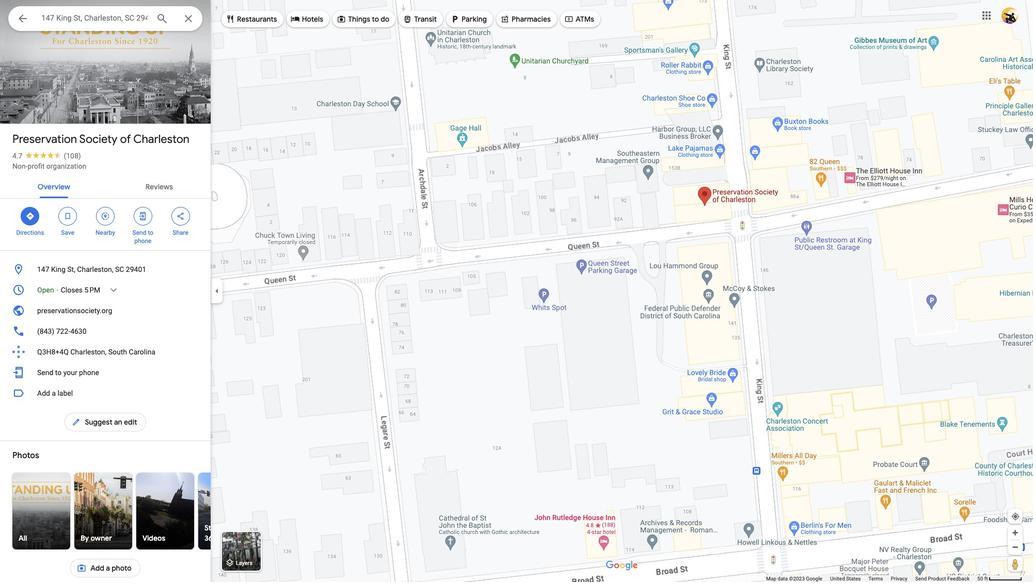 Task type: describe. For each thing, give the bounding box(es) containing it.
send to your phone button
[[0, 362, 211, 383]]

your
[[63, 369, 77, 377]]

108 reviews element
[[64, 152, 81, 160]]

 atms
[[564, 13, 594, 25]]

transit
[[414, 14, 437, 24]]

label
[[58, 389, 73, 398]]

147 king st, charleston, sc 29401
[[37, 265, 146, 274]]

147 King St, Charleston, SC 29401 field
[[8, 6, 202, 31]]

5 pm
[[84, 286, 100, 294]]

owner
[[91, 534, 112, 543]]

4630
[[70, 327, 87, 336]]

preservation society of charleston main content
[[0, 0, 256, 582]]

29401
[[126, 265, 146, 274]]

united states button
[[830, 576, 861, 582]]

map data ©2023 google
[[766, 576, 822, 582]]

722-
[[56, 327, 70, 336]]

footer inside google maps "element"
[[766, 576, 977, 582]]

charleston, inside button
[[70, 348, 107, 356]]


[[138, 211, 148, 222]]

by owner
[[81, 534, 112, 543]]

q3h8+4q
[[37, 348, 69, 356]]

4.7 stars image
[[22, 152, 64, 158]]

50
[[977, 576, 983, 582]]

layers
[[236, 560, 252, 567]]

parking
[[462, 14, 487, 24]]

things
[[348, 14, 370, 24]]

to inside  things to do
[[372, 14, 379, 24]]

ft
[[984, 576, 988, 582]]

send for send to your phone
[[37, 369, 53, 377]]

reviews button
[[137, 173, 181, 198]]

profit
[[28, 162, 45, 170]]

phone inside 'button'
[[79, 369, 99, 377]]

of
[[120, 132, 131, 147]]

add for add a photo
[[90, 564, 104, 573]]

show your location image
[[1011, 512, 1020, 521]]


[[176, 211, 185, 222]]

add for add a label
[[37, 389, 50, 398]]

terms button
[[869, 576, 883, 582]]


[[226, 13, 235, 25]]

147
[[37, 265, 49, 274]]

united
[[830, 576, 845, 582]]

carolina
[[129, 348, 155, 356]]

street view & 360° button
[[198, 473, 256, 550]]

photos
[[38, 102, 63, 112]]

king
[[51, 265, 65, 274]]

closes
[[61, 286, 83, 294]]

restaurants
[[237, 14, 277, 24]]

street
[[204, 523, 225, 533]]

pharmacies
[[512, 14, 551, 24]]

preservation society of charleston
[[12, 132, 189, 147]]

 hotels
[[290, 13, 323, 25]]

©2023
[[789, 576, 805, 582]]

(843) 722-4630
[[37, 327, 87, 336]]

add a photo button
[[70, 556, 140, 581]]

send product feedback
[[915, 576, 970, 582]]

zoom in image
[[1011, 529, 1019, 537]]

to for send to phone
[[148, 229, 153, 236]]

street view & 360°
[[204, 523, 249, 543]]

reviews
[[145, 182, 173, 192]]

 transit
[[403, 13, 437, 25]]

edit
[[124, 418, 137, 427]]

send for send product feedback
[[915, 576, 927, 582]]

overview button
[[29, 173, 78, 198]]

all button
[[0, 473, 110, 550]]

south
[[108, 348, 127, 356]]


[[25, 211, 35, 222]]

directions
[[16, 229, 44, 236]]

terms
[[869, 576, 883, 582]]


[[71, 417, 81, 428]]

add a photo
[[90, 564, 131, 573]]

non-profit organization
[[12, 162, 86, 170]]

 button
[[8, 6, 37, 33]]

 pharmacies
[[500, 13, 551, 25]]

product
[[928, 576, 946, 582]]

show open hours for the week image
[[109, 285, 118, 295]]

zoom out image
[[1011, 544, 1019, 551]]

videos button
[[136, 473, 194, 550]]

do
[[381, 14, 389, 24]]

by
[[81, 534, 89, 543]]

atms
[[576, 14, 594, 24]]

feedback
[[947, 576, 970, 582]]

(843) 722-4630 button
[[0, 321, 211, 342]]

states
[[846, 576, 861, 582]]

preservation
[[12, 132, 77, 147]]

send to phone
[[132, 229, 153, 245]]

organization
[[46, 162, 86, 170]]



Task type: vqa. For each thing, say whether or not it's contained in the screenshot.


Task type: locate. For each thing, give the bounding box(es) containing it.
a
[[52, 389, 56, 398], [106, 564, 110, 573]]

1 horizontal spatial a
[[106, 564, 110, 573]]

send inside the send to your phone 'button'
[[37, 369, 53, 377]]

information for preservation society of charleston region
[[0, 259, 211, 383]]

united states
[[830, 576, 861, 582]]

 search field
[[8, 6, 202, 33]]

⋅
[[56, 286, 59, 294]]

add a photo image
[[77, 564, 86, 573]]

charleston
[[133, 132, 189, 147]]

tab list inside preservation society of charleston main content
[[0, 173, 211, 198]]

open ⋅ closes 5 pm
[[37, 286, 100, 294]]

 suggest an edit
[[71, 417, 137, 428]]


[[101, 211, 110, 222]]

a for label
[[52, 389, 56, 398]]

0 vertical spatial charleston,
[[77, 265, 113, 274]]

to inside the send to your phone 'button'
[[55, 369, 62, 377]]

add left the label
[[37, 389, 50, 398]]

phone inside "send to phone"
[[134, 237, 151, 245]]

hours image
[[12, 284, 25, 296]]

tab list containing overview
[[0, 173, 211, 198]]

1 horizontal spatial add
[[90, 564, 104, 573]]

save
[[61, 229, 74, 236]]

nearby
[[96, 229, 115, 236]]

50 ft
[[977, 576, 988, 582]]

send to your phone
[[37, 369, 99, 377]]

send left product
[[915, 576, 927, 582]]

2 vertical spatial to
[[55, 369, 62, 377]]

q3h8+4q charleston, south carolina
[[37, 348, 155, 356]]

to left your
[[55, 369, 62, 377]]

1 vertical spatial charleston,
[[70, 348, 107, 356]]


[[337, 13, 346, 25]]

view
[[226, 523, 243, 533]]

(108)
[[64, 152, 81, 160]]


[[564, 13, 574, 25]]

videos
[[142, 534, 165, 543]]

0 horizontal spatial phone
[[79, 369, 99, 377]]

0 vertical spatial phone
[[134, 237, 151, 245]]

add
[[37, 389, 50, 398], [90, 564, 104, 573]]


[[450, 13, 460, 25]]

1 vertical spatial add
[[90, 564, 104, 573]]

privacy button
[[891, 576, 907, 582]]

privacy
[[891, 576, 907, 582]]

send down q3h8+4q
[[37, 369, 53, 377]]

hotels
[[302, 14, 323, 24]]

0 vertical spatial a
[[52, 389, 56, 398]]

(843)
[[37, 327, 54, 336]]

0 horizontal spatial a
[[52, 389, 56, 398]]

send product feedback button
[[915, 576, 970, 582]]

to left "share"
[[148, 229, 153, 236]]

send for send to phone
[[132, 229, 146, 236]]

tab list
[[0, 173, 211, 198]]

photo of preservation society of charleston image
[[0, 0, 215, 124]]

1 vertical spatial phone
[[79, 369, 99, 377]]

charleston, inside button
[[77, 265, 113, 274]]

non-profit organization button
[[12, 161, 86, 171]]

a left photo
[[106, 564, 110, 573]]


[[17, 11, 29, 26]]

 restaurants
[[226, 13, 277, 25]]

all
[[19, 534, 27, 543]]

sc
[[115, 265, 124, 274]]

google
[[806, 576, 822, 582]]

 things to do
[[337, 13, 389, 25]]

an
[[114, 418, 122, 427]]

add a label
[[37, 389, 73, 398]]


[[500, 13, 510, 25]]

0 vertical spatial add
[[37, 389, 50, 398]]

phone right your
[[79, 369, 99, 377]]

charleston, down the 4630
[[70, 348, 107, 356]]

360°
[[204, 534, 220, 543]]

1 horizontal spatial to
[[148, 229, 153, 236]]

1 vertical spatial a
[[106, 564, 110, 573]]

1 vertical spatial send
[[37, 369, 53, 377]]

add right add a photo on the left of page
[[90, 564, 104, 573]]

st,
[[67, 265, 75, 274]]

2 horizontal spatial send
[[915, 576, 927, 582]]

society
[[79, 132, 117, 147]]

50 ft button
[[977, 576, 1022, 582]]

96 photos button
[[8, 98, 67, 116]]

footer containing map data ©2023 google
[[766, 576, 977, 582]]

None field
[[41, 12, 148, 24]]

1 horizontal spatial send
[[132, 229, 146, 236]]

google maps element
[[0, 0, 1033, 582]]

1 vertical spatial to
[[148, 229, 153, 236]]

a left the label
[[52, 389, 56, 398]]

google account: ben nelson  
(ben.nelson1980@gmail.com) image
[[1002, 7, 1018, 24]]

4.7
[[12, 152, 22, 160]]

 parking
[[450, 13, 487, 25]]

photo
[[112, 564, 131, 573]]

send inside "send to phone"
[[132, 229, 146, 236]]

0 horizontal spatial add
[[37, 389, 50, 398]]


[[403, 13, 412, 25]]

0 horizontal spatial send
[[37, 369, 53, 377]]

0 horizontal spatial to
[[55, 369, 62, 377]]

suggest
[[85, 418, 112, 427]]

charleston, up 5 pm on the left of page
[[77, 265, 113, 274]]

2 vertical spatial send
[[915, 576, 927, 582]]

preservationsociety.org link
[[0, 300, 211, 321]]

map
[[766, 576, 776, 582]]

footer
[[766, 576, 977, 582]]

collapse side panel image
[[211, 285, 223, 297]]

&
[[244, 523, 249, 533]]

1 horizontal spatial phone
[[134, 237, 151, 245]]


[[63, 211, 72, 222]]

data
[[778, 576, 788, 582]]

phone down 
[[134, 237, 151, 245]]

0 vertical spatial send
[[132, 229, 146, 236]]

to
[[372, 14, 379, 24], [148, 229, 153, 236], [55, 369, 62, 377]]


[[290, 13, 300, 25]]

charleston,
[[77, 265, 113, 274], [70, 348, 107, 356]]

send inside send product feedback button
[[915, 576, 927, 582]]

non-
[[12, 162, 28, 170]]

actions for preservation society of charleston region
[[0, 199, 211, 250]]

none field inside '147 king st, charleston, sc 29401' field
[[41, 12, 148, 24]]

0 vertical spatial to
[[372, 14, 379, 24]]

open
[[37, 286, 54, 294]]

by owner button
[[45, 473, 161, 550]]

add a label button
[[0, 383, 211, 404]]

to for send to your phone
[[55, 369, 62, 377]]

overview
[[38, 182, 70, 192]]

photos
[[12, 451, 39, 461]]

to left do
[[372, 14, 379, 24]]

show street view coverage image
[[1008, 557, 1023, 572]]

preservationsociety.org
[[37, 307, 112, 315]]

a for photo
[[106, 564, 110, 573]]

send down 
[[132, 229, 146, 236]]

2 horizontal spatial to
[[372, 14, 379, 24]]

147 king st, charleston, sc 29401 button
[[0, 259, 211, 280]]

96 photos
[[26, 102, 63, 112]]

phone
[[134, 237, 151, 245], [79, 369, 99, 377]]

to inside "send to phone"
[[148, 229, 153, 236]]



